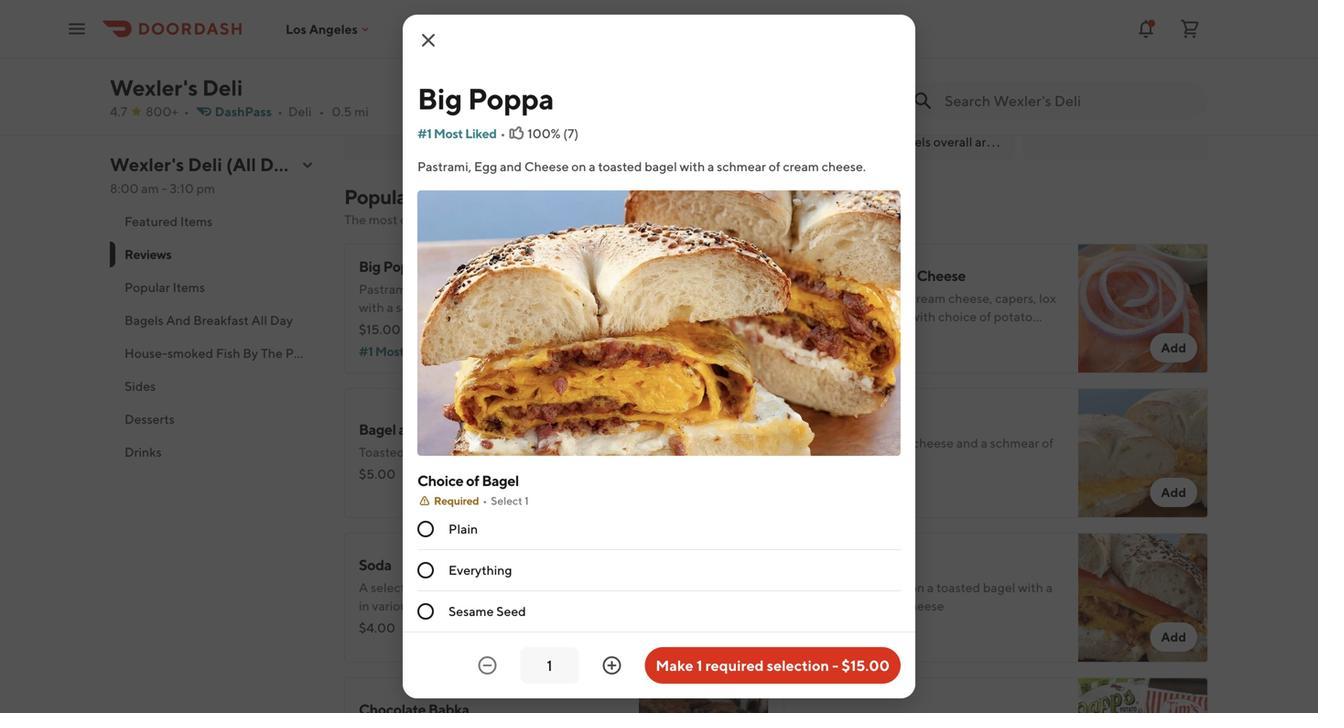 Task type: locate. For each thing, give the bounding box(es) containing it.
popular for popular items the most commonly ordered items and dishes from this store
[[344, 185, 414, 209]]

popular down the "reviews"
[[124, 280, 170, 295]]

all
[[251, 313, 267, 328]]

0 horizontal spatial 1
[[525, 494, 529, 507]]

1 vertical spatial 1
[[697, 657, 702, 674]]

Everything radio
[[417, 562, 434, 579]]

1 right select
[[525, 494, 529, 507]]

wexler's
[[110, 75, 198, 101], [110, 154, 184, 175]]

cheese. inside big poppa dialog
[[822, 159, 866, 174]]

4.7 left 800+
[[110, 104, 127, 119]]

los
[[286, 21, 307, 36]]

1 horizontal spatial -
[[832, 657, 839, 674]]

1 horizontal spatial big
[[417, 81, 462, 116]]

lox, inside bagel, lox, cream cheese toasted bagel with cream cheese, capers, lox and onions. comes with choice of potato salad or coleslaw, and pickles.
[[841, 267, 868, 284]]

4.7
[[378, 61, 403, 82], [110, 104, 127, 119]]

schmear inside big poppa pastrami, egg and cheese on a toasted bagel with a schmear of cream cheese.
[[396, 300, 445, 315]]

big inside dialog
[[417, 81, 462, 116]]

big poppa dialog
[[403, 15, 915, 713]]

toasted for lox,
[[936, 580, 980, 595]]

chocolate babka image
[[639, 677, 769, 713]]

los angeles
[[286, 21, 358, 36]]

eggs inside 'cheezy eggs toasted bagel, egg, cheese and a schmear of cream cheese'
[[850, 411, 882, 429]]

1 horizontal spatial pastrami,
[[417, 159, 471, 174]]

onions.
[[823, 309, 864, 324]]

options.
[[416, 598, 463, 613]]

cream inside big poppa dialog
[[783, 159, 819, 174]]

egg
[[474, 159, 497, 174], [415, 281, 439, 297]]

toasted
[[598, 159, 642, 174], [540, 281, 583, 297], [936, 580, 980, 595]]

0 vertical spatial poppa
[[468, 81, 554, 116]]

toasted down dishes
[[540, 281, 583, 297]]

bagel,
[[798, 267, 839, 284]]

deli up pm
[[188, 154, 222, 175]]

0 vertical spatial toasted
[[598, 159, 642, 174]]

2 vertical spatial items
[[173, 280, 205, 295]]

comes
[[867, 309, 908, 324]]

4.7 up "of 5 stars" on the left top of page
[[378, 61, 403, 82]]

100% (7) down big poppa pastrami, egg and cheese on a toasted bagel with a schmear of cream cheese.
[[430, 322, 481, 337]]

1 horizontal spatial • doordash order
[[1154, 78, 1243, 91]]

and inside big poppa dialog
[[500, 159, 522, 174]]

stars
[[389, 118, 412, 131]]

0 vertical spatial pastrami,
[[417, 159, 471, 174]]

toasted inside bagel, lox, cream cheese toasted bagel with cream cheese, capers, lox and onions. comes with choice of potato salad or coleslaw, and pickles.
[[798, 291, 844, 306]]

popular for popular items
[[124, 280, 170, 295]]

toasted right onion
[[936, 580, 980, 595]]

cream inside lox, egg and onion on a toasted bagel with a schmear of cream cheese $15.00
[[864, 598, 900, 613]]

$5.00
[[359, 466, 396, 481]]

sides button
[[110, 370, 322, 403]]

cheese inside bagel, lox, cream cheese toasted bagel with cream cheese, capers, lox and onions. comes with choice of potato salad or coleslaw, and pickles.
[[917, 267, 966, 284]]

popular up most
[[344, 185, 414, 209]]

eggs inside button
[[1079, 97, 1108, 113]]

2 horizontal spatial on
[[910, 580, 925, 595]]

pastrami, down most
[[359, 281, 413, 297]]

1 horizontal spatial (7)
[[563, 126, 579, 141]]

cheese for egg
[[524, 159, 569, 174]]

selection up various on the bottom
[[371, 580, 424, 595]]

0 vertical spatial cheezy
[[1034, 97, 1077, 113]]

on inside big poppa dialog
[[571, 159, 586, 174]]

schmear inside big poppa dialog
[[717, 159, 766, 174]]

5
[[381, 118, 387, 131]]

cheese inside lox, egg and onion on a toasted bagel with a schmear of cream cheese $15.00
[[903, 598, 944, 613]]

800+
[[146, 104, 178, 119]]

lox
[[1039, 291, 1056, 306]]

items down pm
[[180, 214, 213, 229]]

1 horizontal spatial 100% (7)
[[528, 126, 579, 141]]

of 5 stars
[[369, 118, 412, 131]]

toasted inside big poppa dialog
[[598, 159, 642, 174]]

and inside 'popular items the most commonly ordered items and dishes from this store'
[[547, 212, 569, 227]]

0 vertical spatial cheese.
[[822, 159, 866, 174]]

cheezy up bagel, at the bottom right
[[798, 411, 847, 429]]

bagel up $5.00
[[359, 421, 396, 438]]

add for cheezy eggs
[[1161, 485, 1186, 500]]

1 horizontal spatial liked
[[465, 126, 497, 141]]

1 vertical spatial popular
[[124, 280, 170, 295]]

1 vertical spatial bagel
[[482, 472, 519, 489]]

1 horizontal spatial cheese.
[[822, 159, 866, 174]]

toasted for bagel, lox, cream cheese
[[798, 291, 844, 306]]

toasted
[[798, 291, 844, 306], [798, 435, 844, 450], [359, 444, 405, 460]]

0 vertical spatial selection
[[371, 580, 424, 595]]

big poppa pastrami, egg and cheese on a toasted bagel with a schmear of cream cheese.
[[359, 258, 619, 315]]

0 vertical spatial most
[[434, 126, 463, 141]]

and up choice
[[399, 421, 423, 438]]

0 horizontal spatial (7)
[[465, 322, 481, 337]]

2 vertical spatial deli
[[188, 154, 222, 175]]

day
[[260, 154, 293, 175], [270, 313, 293, 328]]

a inside 'cheezy eggs toasted bagel, egg, cheese and a schmear of cream cheese'
[[981, 435, 988, 450]]

pastrami, up commonly
[[417, 159, 471, 174]]

most inside big poppa dialog
[[434, 126, 463, 141]]

0 horizontal spatial 100% (7)
[[430, 322, 481, 337]]

#1 right stars
[[417, 126, 432, 141]]

smoked
[[167, 346, 213, 361]]

0 vertical spatial -
[[162, 181, 167, 196]]

wexler's up 800+
[[110, 75, 198, 101]]

cheese up select
[[518, 444, 560, 460]]

beverages
[[510, 580, 570, 595]]

cheese inside bagel and cream cheese toasted bagel with a cream cheese $5.00
[[471, 421, 521, 438]]

1 doordash from the left
[[867, 78, 917, 91]]

doordash
[[867, 78, 917, 91], [1161, 78, 1211, 91]]

cheezy eggs toasted bagel, egg, cheese and a schmear of cream cheese
[[798, 411, 1054, 469]]

deli left 0.5
[[288, 104, 312, 119]]

required
[[705, 657, 764, 674]]

wexler's deli
[[110, 75, 243, 101]]

and down commonly
[[441, 281, 463, 297]]

cream up choice
[[425, 421, 469, 438]]

1 horizontal spatial cream
[[871, 267, 914, 284]]

toasted for pastrami,
[[598, 159, 642, 174]]

doordash.
[[359, 617, 417, 632]]

chips 8oz image
[[1078, 677, 1208, 713]]

0 horizontal spatial cheese.
[[501, 300, 545, 315]]

1 vertical spatial poppa
[[383, 258, 425, 275]]

cheese for and
[[471, 421, 521, 438]]

0 vertical spatial #1 most liked
[[417, 126, 497, 141]]

0 horizontal spatial #1
[[359, 344, 373, 359]]

1 vertical spatial the
[[261, 346, 283, 361]]

cheese
[[524, 159, 569, 174], [917, 267, 966, 284], [466, 281, 510, 297], [471, 421, 521, 438]]

cheese up choice of bagel
[[471, 421, 521, 438]]

0 vertical spatial 4.7
[[378, 61, 403, 82]]

1 vertical spatial items
[[180, 214, 213, 229]]

100%
[[528, 126, 561, 141], [430, 322, 463, 337]]

wexler's up the am
[[110, 154, 184, 175]]

toasted up from
[[598, 159, 642, 174]]

0 horizontal spatial egg
[[415, 281, 439, 297]]

drinks
[[124, 444, 162, 460]]

cheese inside big poppa dialog
[[524, 159, 569, 174]]

(7) up pastrami, egg and cheese on a toasted bagel with a schmear of cream cheese.
[[563, 126, 579, 141]]

1 order from the left
[[919, 78, 949, 91]]

big down most
[[359, 258, 381, 275]]

100% inside big poppa dialog
[[528, 126, 561, 141]]

0 vertical spatial items
[[417, 185, 467, 209]]

cheezy eggs button
[[1034, 96, 1108, 114]]

- right the am
[[162, 181, 167, 196]]

featured items
[[124, 214, 213, 229]]

2 vertical spatial $15.00
[[842, 657, 890, 674]]

egg down commonly
[[415, 281, 439, 297]]

of
[[369, 118, 379, 131], [769, 159, 780, 174], [448, 300, 460, 315], [979, 309, 991, 324], [1042, 435, 1054, 450], [466, 472, 479, 489], [426, 580, 438, 595], [850, 598, 862, 613]]

2 horizontal spatial toasted
[[936, 580, 980, 595]]

2 doordash from the left
[[1161, 78, 1211, 91]]

• inside choice of bagel group
[[483, 494, 487, 507]]

0 vertical spatial bagel
[[359, 421, 396, 438]]

1 vertical spatial lox,
[[798, 580, 823, 595]]

add for bagel, lox, cream cheese
[[1161, 340, 1186, 355]]

1 horizontal spatial most
[[434, 126, 463, 141]]

various
[[372, 598, 413, 613]]

1 vertical spatial egg
[[415, 281, 439, 297]]

8:00
[[110, 181, 139, 196]]

and right "egg"
[[850, 580, 872, 595]]

menu)
[[297, 154, 353, 175]]

800+ •
[[146, 104, 189, 119]]

items up commonly
[[417, 185, 467, 209]]

eggs down kitty
[[1079, 97, 1108, 113]]

$4.00
[[359, 620, 395, 635]]

toasted down bagel,
[[798, 291, 844, 306]]

cheese up 'popular items the most commonly ordered items and dishes from this store'
[[524, 159, 569, 174]]

on inside lox, egg and onion on a toasted bagel with a schmear of cream cheese $15.00
[[910, 580, 925, 595]]

0 horizontal spatial toasted
[[540, 281, 583, 297]]

items inside 'popular items the most commonly ordered items and dishes from this store'
[[417, 185, 467, 209]]

1 horizontal spatial cheezy
[[1034, 97, 1077, 113]]

1 wexler's from the top
[[110, 75, 198, 101]]

open menu image
[[66, 18, 88, 40]]

available
[[573, 580, 624, 595]]

poppa inside dialog
[[468, 81, 554, 116]]

1 horizontal spatial order
[[1213, 78, 1243, 91]]

cheese down onion
[[903, 598, 944, 613]]

$20.00
[[798, 331, 843, 346]]

1 horizontal spatial bagel
[[482, 472, 519, 489]]

on
[[571, 159, 586, 174], [513, 281, 528, 297], [910, 580, 925, 595]]

most right the pound
[[375, 344, 404, 359]]

0 vertical spatial 100%
[[528, 126, 561, 141]]

0 vertical spatial the
[[344, 212, 366, 227]]

0 horizontal spatial selection
[[371, 580, 424, 595]]

cheezy inside button
[[1034, 97, 1077, 113]]

1 right make
[[697, 657, 702, 674]]

0 horizontal spatial big
[[359, 258, 381, 275]]

popular items the most commonly ordered items and dishes from this store
[[344, 185, 694, 227]]

egg inside big poppa pastrami, egg and cheese on a toasted bagel with a schmear of cream cheese.
[[415, 281, 439, 297]]

the
[[344, 212, 366, 227], [261, 346, 283, 361]]

0 horizontal spatial popular
[[124, 280, 170, 295]]

items
[[513, 212, 544, 227]]

0 items, open order cart image
[[1179, 18, 1201, 40]]

autogenerated
[[465, 598, 552, 613]]

the inside 'popular items the most commonly ordered items and dishes from this store'
[[344, 212, 366, 227]]

1 vertical spatial $15.00
[[798, 620, 840, 635]]

egg
[[825, 580, 847, 595]]

popular inside 'popular items the most commonly ordered items and dishes from this store'
[[344, 185, 414, 209]]

deli for wexler's deli
[[202, 75, 243, 101]]

1 horizontal spatial 1
[[697, 657, 702, 674]]

items up and
[[173, 280, 205, 295]]

0 horizontal spatial 4.7
[[110, 104, 127, 119]]

bagel, lox, cream cheese image
[[1078, 243, 1208, 373]]

the right by
[[261, 346, 283, 361]]

popular
[[344, 185, 414, 209], [124, 280, 170, 295]]

0 horizontal spatial • doordash order
[[860, 78, 949, 91]]

0 vertical spatial 100% (7)
[[528, 126, 579, 141]]

-
[[162, 181, 167, 196], [832, 657, 839, 674]]

1 vertical spatial wexler's
[[110, 154, 184, 175]]

ordered
[[464, 212, 510, 227]]

popular inside button
[[124, 280, 170, 295]]

1 horizontal spatial 100%
[[528, 126, 561, 141]]

• doordash order
[[860, 78, 949, 91], [1154, 78, 1243, 91]]

0 vertical spatial (7)
[[563, 126, 579, 141]]

cream inside bagel, lox, cream cheese toasted bagel with cream cheese, capers, lox and onions. comes with choice of potato salad or coleslaw, and pickles.
[[871, 267, 914, 284]]

• select 1
[[483, 494, 529, 507]]

cream
[[783, 159, 819, 174], [910, 291, 946, 306], [462, 300, 498, 315], [480, 444, 516, 460], [798, 454, 834, 469], [864, 598, 900, 613]]

bagel inside lox, egg and onion on a toasted bagel with a schmear of cream cheese $15.00
[[983, 580, 1015, 595]]

by
[[554, 598, 568, 613]]

1 vertical spatial selection
[[767, 657, 829, 674]]

bagel up • select 1
[[482, 472, 519, 489]]

cream inside bagel and cream cheese toasted bagel with a cream cheese $5.00
[[425, 421, 469, 438]]

(7) down big poppa pastrami, egg and cheese on a toasted bagel with a schmear of cream cheese.
[[465, 322, 481, 337]]

1 horizontal spatial poppa
[[468, 81, 554, 116]]

0 vertical spatial day
[[260, 154, 293, 175]]

1 vertical spatial (7)
[[465, 322, 481, 337]]

selection right required
[[767, 657, 829, 674]]

cheezy for cheezy eggs
[[1034, 97, 1077, 113]]

a inside bagel and cream cheese toasted bagel with a cream cheese $5.00
[[470, 444, 477, 460]]

selection inside soda a selection of carbonated beverages available in various options. autogenerated by doordash.
[[371, 580, 424, 595]]

with inside big poppa dialog
[[680, 159, 705, 174]]

1 horizontal spatial popular
[[344, 185, 414, 209]]

0 vertical spatial #1
[[417, 126, 432, 141]]

lox, left "egg"
[[798, 580, 823, 595]]

cheese down ordered
[[466, 281, 510, 297]]

of inside 'cheezy eggs toasted bagel, egg, cheese and a schmear of cream cheese'
[[1042, 435, 1054, 450]]

cream up comes on the top of page
[[871, 267, 914, 284]]

0 horizontal spatial 100%
[[430, 322, 463, 337]]

of inside big poppa pastrami, egg and cheese on a toasted bagel with a schmear of cream cheese.
[[448, 300, 460, 315]]

egg up 'popular items the most commonly ordered items and dishes from this store'
[[474, 159, 497, 174]]

0 vertical spatial 1
[[525, 494, 529, 507]]

pastrami,
[[417, 159, 471, 174], [359, 281, 413, 297]]

on up dishes
[[571, 159, 586, 174]]

big inside big poppa pastrami, egg and cheese on a toasted bagel with a schmear of cream cheese.
[[359, 258, 381, 275]]

add for big poppa
[[722, 340, 747, 355]]

1 horizontal spatial toasted
[[598, 159, 642, 174]]

of inside bagel, lox, cream cheese toasted bagel with cream cheese, capers, lox and onions. comes with choice of potato salad or coleslaw, and pickles.
[[979, 309, 991, 324]]

1 horizontal spatial doordash
[[1161, 78, 1211, 91]]

0 horizontal spatial liked
[[407, 344, 438, 359]]

the left most
[[344, 212, 366, 227]]

2 wexler's from the top
[[110, 154, 184, 175]]

toasted inside 'cheezy eggs toasted bagel, egg, cheese and a schmear of cream cheese'
[[798, 435, 844, 450]]

3:10
[[170, 181, 194, 196]]

this
[[641, 212, 662, 227]]

1 vertical spatial most
[[375, 344, 404, 359]]

cheezy down k
[[1034, 97, 1077, 113]]

cheese up cheese, in the right top of the page
[[917, 267, 966, 284]]

1 vertical spatial eggs
[[850, 411, 882, 429]]

1 vertical spatial pastrami,
[[359, 281, 413, 297]]

1 horizontal spatial eggs
[[1079, 97, 1108, 113]]

#1 right the pound
[[359, 344, 373, 359]]

toasted for bagel and cream cheese
[[359, 444, 405, 460]]

1 vertical spatial 100%
[[430, 322, 463, 337]]

and inside bagel and cream cheese toasted bagel with a cream cheese $5.00
[[399, 421, 423, 438]]

lox, right bagel,
[[841, 267, 868, 284]]

day right (all
[[260, 154, 293, 175]]

poppa inside big poppa pastrami, egg and cheese on a toasted bagel with a schmear of cream cheese.
[[383, 258, 425, 275]]

0 vertical spatial egg
[[474, 159, 497, 174]]

bagel, lox, cream cheese toasted bagel with cream cheese, capers, lox and onions. comes with choice of potato salad or coleslaw, and pickles.
[[798, 267, 1056, 342]]

cheese right egg,
[[912, 435, 954, 450]]

1 inside button
[[697, 657, 702, 674]]

(7)
[[563, 126, 579, 141], [465, 322, 481, 337]]

selection inside button
[[767, 657, 829, 674]]

eggs up bagel, at the bottom right
[[850, 411, 882, 429]]

bagel
[[359, 421, 396, 438], [482, 472, 519, 489]]

or
[[831, 327, 843, 342]]

1 horizontal spatial lox,
[[841, 267, 868, 284]]

salad
[[798, 327, 828, 342]]

wexler's for wexler's deli
[[110, 75, 198, 101]]

cheese inside bagel and cream cheese toasted bagel with a cream cheese $5.00
[[518, 444, 560, 460]]

0 horizontal spatial cheezy
[[798, 411, 847, 429]]

on down items
[[513, 281, 528, 297]]

and right items
[[547, 212, 569, 227]]

add for soda
[[722, 629, 747, 644]]

cheese inside big poppa pastrami, egg and cheese on a toasted bagel with a schmear of cream cheese.
[[466, 281, 510, 297]]

0 horizontal spatial the
[[261, 346, 283, 361]]

100% down big poppa pastrami, egg and cheese on a toasted bagel with a schmear of cream cheese.
[[430, 322, 463, 337]]

0 horizontal spatial eggs
[[850, 411, 882, 429]]

2 horizontal spatial $15.00
[[842, 657, 890, 674]]

deli up dashpass
[[202, 75, 243, 101]]

lox, egg and onion on a toasted bagel with a schmear of cream cheese $15.00
[[798, 580, 1053, 635]]

and up salad
[[798, 309, 820, 324]]

toasted up $5.00
[[359, 444, 405, 460]]

desserts
[[124, 411, 175, 427]]

deli for wexler's deli (all day menu)
[[188, 154, 222, 175]]

commonly
[[400, 212, 461, 227]]

and
[[500, 159, 522, 174], [547, 212, 569, 227], [441, 281, 463, 297], [798, 309, 820, 324], [900, 327, 922, 342], [399, 421, 423, 438], [956, 435, 978, 450], [850, 580, 872, 595]]

(all
[[226, 154, 256, 175]]

0 horizontal spatial most
[[375, 344, 404, 359]]

bagel inside bagel and cream cheese toasted bagel with a cream cheese $5.00
[[407, 444, 440, 460]]

0 horizontal spatial order
[[919, 78, 949, 91]]

lox,
[[841, 267, 868, 284], [798, 580, 823, 595]]

toasted inside bagel and cream cheese toasted bagel with a cream cheese $5.00
[[359, 444, 405, 460]]

Current quantity is 1 number field
[[531, 655, 568, 676]]

cheezy for cheezy eggs toasted bagel, egg, cheese and a schmear of cream cheese
[[798, 411, 847, 429]]

1 horizontal spatial selection
[[767, 657, 829, 674]]

1 horizontal spatial egg
[[474, 159, 497, 174]]

featured
[[124, 214, 178, 229]]

sides
[[124, 379, 156, 394]]

and up 'popular items the most commonly ordered items and dishes from this store'
[[500, 159, 522, 174]]

1 vertical spatial #1
[[359, 344, 373, 359]]

capers,
[[995, 291, 1037, 306]]

•
[[860, 78, 865, 91], [1154, 78, 1159, 91], [184, 104, 189, 119], [277, 104, 283, 119], [319, 104, 324, 119], [500, 126, 506, 141], [483, 494, 487, 507]]

and inside big poppa pastrami, egg and cheese on a toasted bagel with a schmear of cream cheese.
[[441, 281, 463, 297]]

schmear
[[717, 159, 766, 174], [396, 300, 445, 315], [990, 435, 1039, 450], [798, 598, 847, 613]]

- down "egg"
[[832, 657, 839, 674]]

100% down big poppa
[[528, 126, 561, 141]]

bagels and breakfast all day
[[124, 313, 293, 328]]

kitty
[[1076, 43, 1107, 60]]

los angeles button
[[286, 21, 372, 36]]

toasted inside big poppa pastrami, egg and cheese on a toasted bagel with a schmear of cream cheese.
[[540, 281, 583, 297]]

1
[[525, 494, 529, 507], [697, 657, 702, 674]]

cheezy inside 'cheezy eggs toasted bagel, egg, cheese and a schmear of cream cheese'
[[798, 411, 847, 429]]

am
[[141, 181, 159, 196]]

pickles.
[[925, 327, 968, 342]]

onion
[[874, 580, 907, 595]]

on right onion
[[910, 580, 925, 595]]

toasted inside lox, egg and onion on a toasted bagel with a schmear of cream cheese $15.00
[[936, 580, 980, 595]]

and right egg,
[[956, 435, 978, 450]]

toasted left bagel, at the bottom right
[[798, 435, 844, 450]]

day right all
[[270, 313, 293, 328]]

most right stars
[[434, 126, 463, 141]]

0 vertical spatial popular
[[344, 185, 414, 209]]

1 horizontal spatial 4.7
[[378, 61, 403, 82]]

0 horizontal spatial on
[[513, 281, 528, 297]]

1 vertical spatial toasted
[[540, 281, 583, 297]]

big down close big poppa image
[[417, 81, 462, 116]]

0 vertical spatial lox,
[[841, 267, 868, 284]]

2 vertical spatial toasted
[[936, 580, 980, 595]]

of inside choice of bagel group
[[466, 472, 479, 489]]

of inside soda a selection of carbonated beverages available in various options. autogenerated by doordash.
[[426, 580, 438, 595]]

0 horizontal spatial doordash
[[867, 78, 917, 91]]

100% (7) down big poppa
[[528, 126, 579, 141]]

0 horizontal spatial bagel
[[359, 421, 396, 438]]

cream inside bagel and cream cheese toasted bagel with a cream cheese $5.00
[[480, 444, 516, 460]]

0 horizontal spatial $15.00
[[359, 322, 401, 337]]

eggs
[[1079, 97, 1108, 113], [850, 411, 882, 429]]

0 horizontal spatial poppa
[[383, 258, 425, 275]]

cheese. inside big poppa pastrami, egg and cheese on a toasted bagel with a schmear of cream cheese.
[[501, 300, 545, 315]]

1 vertical spatial cheezy
[[798, 411, 847, 429]]

1 vertical spatial -
[[832, 657, 839, 674]]

items for popular items
[[173, 280, 205, 295]]

1 horizontal spatial on
[[571, 159, 586, 174]]

0 vertical spatial cream
[[871, 267, 914, 284]]



Task type: describe. For each thing, give the bounding box(es) containing it.
liked inside big poppa dialog
[[465, 126, 497, 141]]

big for big poppa
[[417, 81, 462, 116]]

soda a selection of carbonated beverages available in various options. autogenerated by doordash.
[[359, 556, 624, 632]]

with inside big poppa pastrami, egg and cheese on a toasted bagel with a schmear of cream cheese.
[[359, 300, 384, 315]]

bagels
[[124, 313, 164, 328]]

make 1 required selection - $15.00 button
[[645, 647, 901, 684]]

choice
[[417, 472, 463, 489]]

1 • doordash order from the left
[[860, 78, 949, 91]]

s
[[1110, 43, 1118, 60]]

on inside big poppa pastrami, egg and cheese on a toasted bagel with a schmear of cream cheese.
[[513, 281, 528, 297]]

and
[[166, 313, 191, 328]]

2 • doordash order from the left
[[1154, 78, 1243, 91]]

seed
[[496, 604, 526, 619]]

with inside lox, egg and onion on a toasted bagel with a schmear of cream cheese $15.00
[[1018, 580, 1043, 595]]

cream inside 'cheezy eggs toasted bagel, egg, cheese and a schmear of cream cheese'
[[798, 454, 834, 469]]

angeles
[[309, 21, 358, 36]]

- inside make 1 required selection - $15.00 button
[[832, 657, 839, 674]]

sesame seed
[[449, 604, 526, 619]]

cheezy eggs
[[1034, 97, 1108, 113]]

and down comes on the top of page
[[900, 327, 922, 342]]

egg inside big poppa dialog
[[474, 159, 497, 174]]

on for lox,
[[910, 580, 925, 595]]

poppa for big poppa
[[468, 81, 554, 116]]

2 order from the left
[[1213, 78, 1243, 91]]

kitty s
[[1076, 43, 1118, 60]]

0 vertical spatial $15.00
[[359, 322, 401, 337]]

deli • 0.5 mi
[[288, 104, 369, 119]]

cream inside bagel, lox, cream cheese toasted bagel with cream cheese, capers, lox and onions. comes with choice of potato salad or coleslaw, and pickles.
[[910, 291, 946, 306]]

desserts button
[[110, 403, 322, 436]]

coleslaw,
[[845, 327, 898, 342]]

with inside bagel and cream cheese toasted bagel with a cream cheese $5.00
[[442, 444, 468, 460]]

8:00 am - 3:10 pm
[[110, 181, 215, 196]]

notification bell image
[[1135, 18, 1157, 40]]

close big poppa image
[[417, 29, 439, 51]]

egg,
[[885, 435, 910, 450]]

store
[[664, 212, 694, 227]]

the inside house-smoked fish by the pound button
[[261, 346, 283, 361]]

increase quantity by 1 image
[[601, 654, 623, 676]]

bagel and cream cheese image
[[639, 388, 769, 518]]

and inside 'cheezy eggs toasted bagel, egg, cheese and a schmear of cream cheese'
[[956, 435, 978, 450]]

cheezy eggs image
[[1078, 388, 1208, 518]]

house-smoked fish by the pound
[[124, 346, 324, 361]]

choice
[[938, 309, 977, 324]]

bagel inside bagel and cream cheese toasted bagel with a cream cheese $5.00
[[359, 421, 396, 438]]

make
[[656, 657, 694, 674]]

eggs for cheezy eggs toasted bagel, egg, cheese and a schmear of cream cheese
[[850, 411, 882, 429]]

a
[[359, 580, 368, 595]]

lox, inside lox, egg and onion on a toasted bagel with a schmear of cream cheese $15.00
[[798, 580, 823, 595]]

1 inside choice of bagel group
[[525, 494, 529, 507]]

choice of bagel
[[417, 472, 519, 489]]

Sesame Seed radio
[[417, 603, 434, 620]]

wexler's for wexler's deli (all day menu)
[[110, 154, 184, 175]]

featured items button
[[110, 205, 322, 238]]

breakfast
[[193, 313, 249, 328]]

k
[[1045, 41, 1057, 61]]

cream for and
[[425, 421, 469, 438]]

add button for cheezy eggs
[[1150, 478, 1197, 507]]

items for popular items the most commonly ordered items and dishes from this store
[[417, 185, 467, 209]]

sesame
[[449, 604, 494, 619]]

dashpass
[[215, 104, 272, 119]]

uncle leo image
[[1078, 533, 1208, 663]]

$15.00 inside lox, egg and onion on a toasted bagel with a schmear of cream cheese $15.00
[[798, 620, 840, 635]]

potato
[[994, 309, 1033, 324]]

schmear inside lox, egg and onion on a toasted bagel with a schmear of cream cheese $15.00
[[798, 598, 847, 613]]

popular items
[[124, 280, 205, 295]]

and inside lox, egg and onion on a toasted bagel with a schmear of cream cheese $15.00
[[850, 580, 872, 595]]

select
[[491, 494, 522, 507]]

Plain radio
[[417, 521, 434, 537]]

items for featured items
[[180, 214, 213, 229]]

choice of bagel group
[[417, 471, 901, 633]]

bagel inside big poppa pastrami, egg and cheese on a toasted bagel with a schmear of cream cheese.
[[586, 281, 619, 297]]

plain
[[449, 521, 478, 536]]

required
[[434, 494, 479, 507]]

1 vertical spatial #1 most liked
[[359, 344, 438, 359]]

in
[[359, 598, 369, 613]]

house-
[[124, 346, 167, 361]]

pastrami, inside big poppa dialog
[[417, 159, 471, 174]]

eggs for cheezy eggs
[[1079, 97, 1108, 113]]

1 vertical spatial 100% (7)
[[430, 322, 481, 337]]

cheese,
[[948, 291, 993, 306]]

poppa for big poppa pastrami, egg and cheese on a toasted bagel with a schmear of cream cheese.
[[383, 258, 425, 275]]

from
[[611, 212, 638, 227]]

schmear inside 'cheezy eggs toasted bagel, egg, cheese and a schmear of cream cheese'
[[990, 435, 1039, 450]]

soda image
[[639, 533, 769, 663]]

bagels and breakfast all day button
[[110, 304, 322, 337]]

by
[[243, 346, 258, 361]]

wexler's deli (all day menu)
[[110, 154, 353, 175]]

dishes
[[571, 212, 608, 227]]

bagel and cream cheese toasted bagel with a cream cheese $5.00
[[359, 421, 560, 481]]

1 vertical spatial liked
[[407, 344, 438, 359]]

reviews
[[124, 247, 172, 262]]

Item Search search field
[[945, 91, 1194, 111]]

0.5
[[332, 104, 352, 119]]

big poppa
[[417, 81, 554, 116]]

dashpass •
[[215, 104, 283, 119]]

cream for lox,
[[871, 267, 914, 284]]

mi
[[354, 104, 369, 119]]

popular items button
[[110, 271, 322, 304]]

drinks button
[[110, 436, 322, 469]]

(7) inside big poppa dialog
[[563, 126, 579, 141]]

pastrami, egg and cheese on a toasted bagel with a schmear of cream cheese.
[[417, 159, 866, 174]]

most
[[369, 212, 398, 227]]

on for pastrami,
[[571, 159, 586, 174]]

cheese down bagel, at the bottom right
[[837, 454, 878, 469]]

#1 most liked inside big poppa dialog
[[417, 126, 497, 141]]

decrease quantity by 1 image
[[476, 654, 498, 676]]

carbonated
[[441, 580, 507, 595]]

pastrami, inside big poppa pastrami, egg and cheese on a toasted bagel with a schmear of cream cheese.
[[359, 281, 413, 297]]

#1 inside big poppa dialog
[[417, 126, 432, 141]]

bagel inside big poppa dialog
[[645, 159, 677, 174]]

big for big poppa pastrami, egg and cheese on a toasted bagel with a schmear of cream cheese.
[[359, 258, 381, 275]]

bagel inside bagel, lox, cream cheese toasted bagel with cream cheese, capers, lox and onions. comes with choice of potato salad or coleslaw, and pickles.
[[847, 291, 879, 306]]

add button for soda
[[711, 622, 758, 652]]

bagel,
[[847, 435, 882, 450]]

soda
[[359, 556, 392, 573]]

1 vertical spatial deli
[[288, 104, 312, 119]]

add button for big poppa
[[711, 333, 758, 362]]

pm
[[196, 181, 215, 196]]

cheese for lox,
[[917, 267, 966, 284]]

cream inside big poppa pastrami, egg and cheese on a toasted bagel with a schmear of cream cheese.
[[462, 300, 498, 315]]

big poppa image
[[639, 243, 769, 373]]

bagel inside group
[[482, 472, 519, 489]]

of inside lox, egg and onion on a toasted bagel with a schmear of cream cheese $15.00
[[850, 598, 862, 613]]

add button for bagel, lox, cream cheese
[[1150, 333, 1197, 362]]

day inside button
[[270, 313, 293, 328]]

$15.00 inside button
[[842, 657, 890, 674]]

everything
[[449, 562, 512, 578]]

1 vertical spatial 4.7
[[110, 104, 127, 119]]

100% (7) inside big poppa dialog
[[528, 126, 579, 141]]



Task type: vqa. For each thing, say whether or not it's contained in the screenshot.
#1 Most Liked to the top
yes



